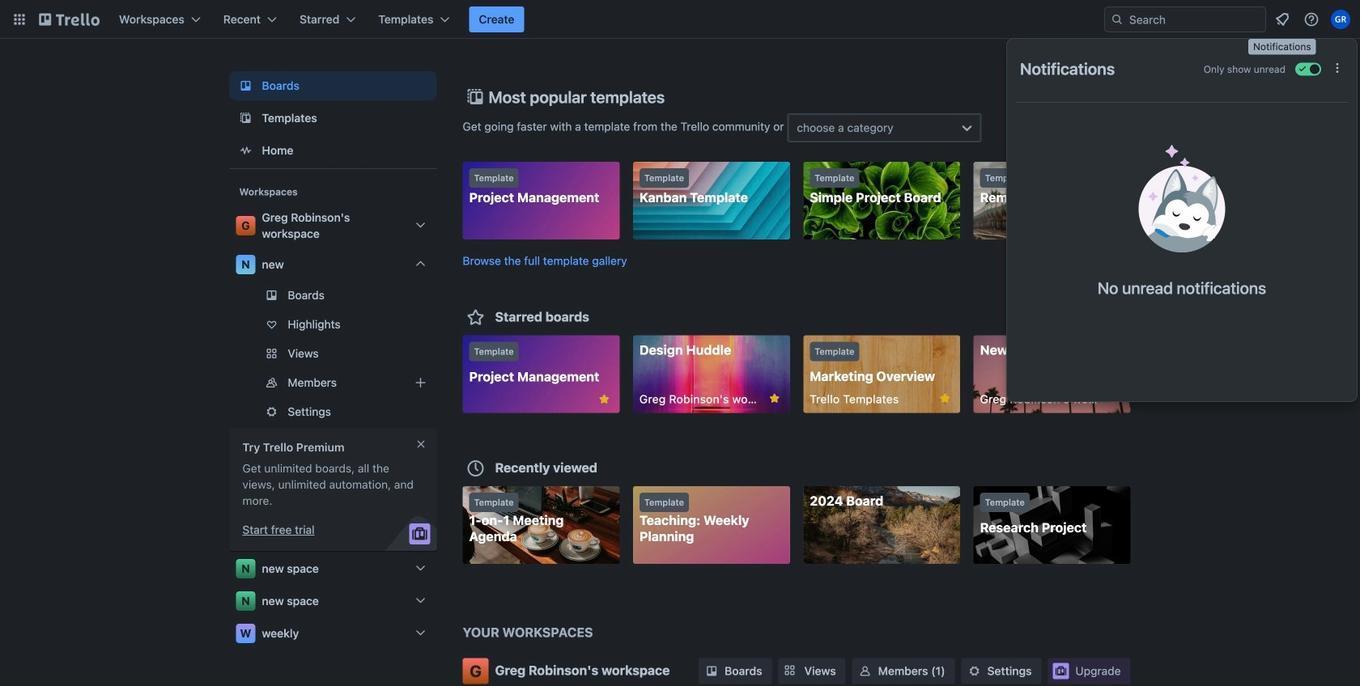 Task type: describe. For each thing, give the bounding box(es) containing it.
greg robinson (gregrobinson96) image
[[1331, 10, 1350, 29]]

primary element
[[0, 0, 1360, 39]]

add image
[[411, 373, 430, 393]]

0 notifications image
[[1273, 10, 1292, 29]]

0 horizontal spatial click to unstar this board. it will be removed from your starred list. image
[[597, 392, 612, 407]]

search image
[[1111, 13, 1124, 26]]

home image
[[236, 141, 255, 160]]

open information menu image
[[1303, 11, 1320, 28]]



Task type: locate. For each thing, give the bounding box(es) containing it.
click to unstar this board. it will be removed from your starred list. image
[[767, 391, 782, 406]]

Search field
[[1104, 6, 1266, 32]]

1 horizontal spatial click to unstar this board. it will be removed from your starred list. image
[[938, 391, 952, 406]]

back to home image
[[39, 6, 100, 32]]

1 sm image from the left
[[857, 663, 873, 680]]

taco image
[[1139, 145, 1225, 253]]

template board image
[[236, 108, 255, 128]]

0 horizontal spatial sm image
[[857, 663, 873, 680]]

click to unstar this board. it will be removed from your starred list. image
[[938, 391, 952, 406], [597, 392, 612, 407]]

board image
[[236, 76, 255, 96]]

1 horizontal spatial sm image
[[966, 663, 982, 680]]

tooltip
[[1248, 39, 1316, 55]]

sm image
[[704, 663, 720, 680]]

sm image
[[857, 663, 873, 680], [966, 663, 982, 680]]

2 sm image from the left
[[966, 663, 982, 680]]



Task type: vqa. For each thing, say whether or not it's contained in the screenshot.
MEMBERS link
no



